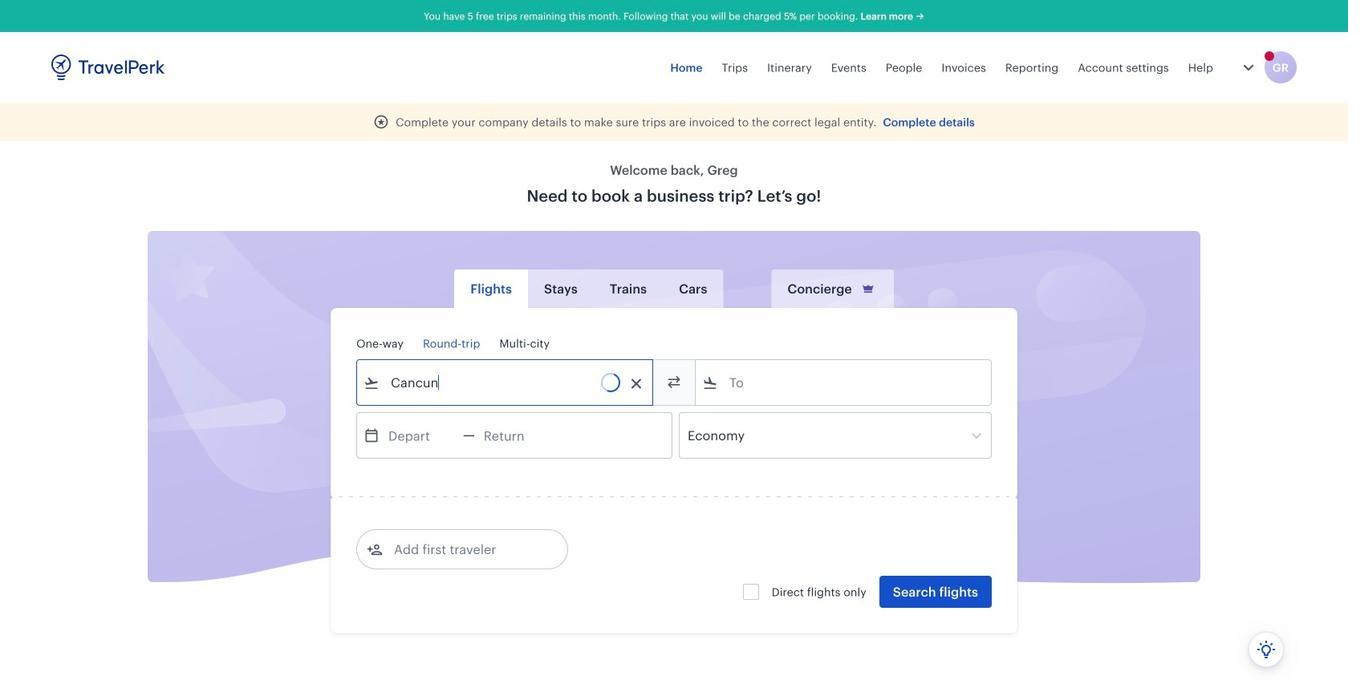 Task type: locate. For each thing, give the bounding box(es) containing it.
From search field
[[380, 370, 632, 396]]



Task type: describe. For each thing, give the bounding box(es) containing it.
Return text field
[[475, 413, 558, 458]]

Depart text field
[[380, 413, 463, 458]]

Add first traveler search field
[[383, 537, 550, 563]]

To search field
[[718, 370, 970, 396]]



